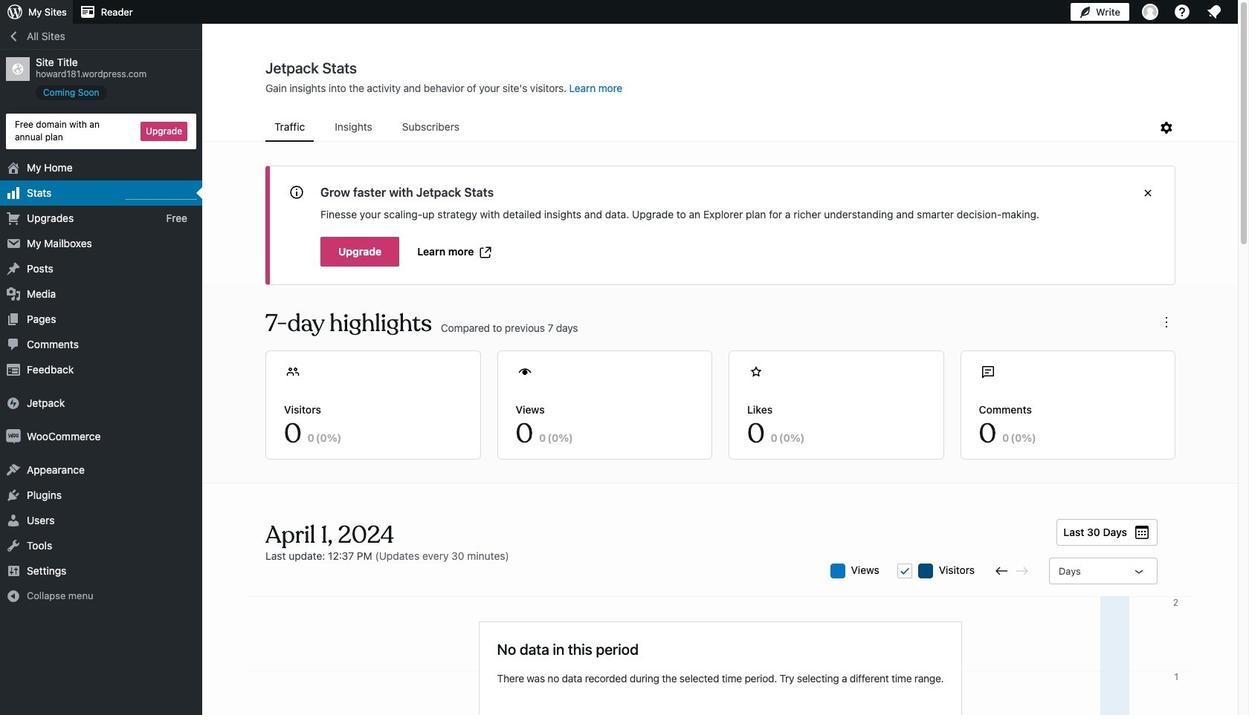 Task type: describe. For each thing, give the bounding box(es) containing it.
2 img image from the top
[[6, 429, 21, 444]]

help image
[[1173, 3, 1191, 21]]

menu inside the jetpack stats main content
[[265, 114, 1158, 142]]

1 img image from the top
[[6, 396, 21, 411]]

jetpack stats main content
[[203, 59, 1238, 716]]

highest hourly views 0 image
[[126, 190, 196, 200]]

my profile image
[[1142, 4, 1158, 20]]



Task type: locate. For each thing, give the bounding box(es) containing it.
None checkbox
[[897, 564, 912, 579]]

0 vertical spatial img image
[[6, 396, 21, 411]]

none checkbox inside the jetpack stats main content
[[897, 564, 912, 579]]

menu
[[265, 114, 1158, 142]]

1 vertical spatial img image
[[6, 429, 21, 444]]

manage your notifications image
[[1205, 3, 1223, 21]]

close image
[[1139, 184, 1157, 202]]

img image
[[6, 396, 21, 411], [6, 429, 21, 444]]



Task type: vqa. For each thing, say whether or not it's contained in the screenshot.
person image
no



